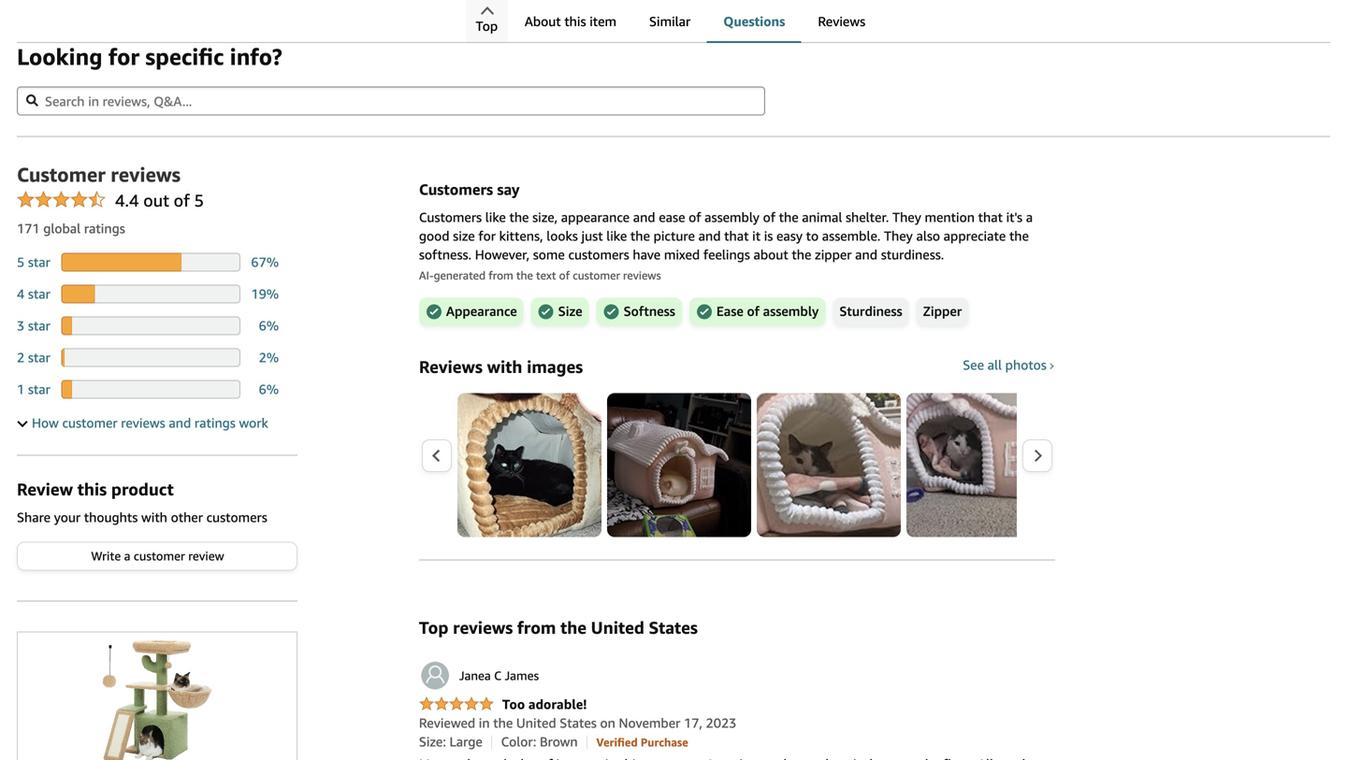 Task type: locate. For each thing, give the bounding box(es) containing it.
1 horizontal spatial this
[[564, 14, 586, 29]]

2%
[[259, 350, 279, 365]]

they up also
[[892, 210, 921, 225]]

1 vertical spatial a
[[124, 549, 130, 564]]

reviews for reviews with images
[[419, 357, 483, 377]]

1 vertical spatial states
[[560, 716, 597, 731]]

info?
[[230, 43, 282, 70]]

1 horizontal spatial customers
[[568, 247, 629, 262]]

say
[[497, 181, 520, 198]]

that left it
[[724, 228, 749, 244]]

purchase
[[641, 736, 688, 749]]

appearance button
[[419, 298, 524, 326]]

about
[[754, 247, 788, 262]]

assembly down about
[[763, 304, 819, 320]]

1 horizontal spatial assembly
[[763, 304, 819, 320]]

reviews inside the how customer reviews and ratings work dropdown button
[[121, 415, 165, 431]]

however,
[[475, 247, 530, 262]]

1 6% from the top
[[259, 318, 279, 334]]

sturdiness
[[839, 304, 902, 320]]

size: large
[[419, 734, 483, 750]]

and inside dropdown button
[[169, 415, 191, 431]]

this up thoughts
[[77, 479, 107, 500]]

customer
[[573, 269, 620, 282], [62, 415, 118, 431], [134, 549, 185, 564]]

review
[[188, 549, 224, 564]]

2 6% from the top
[[259, 382, 279, 397]]

1 vertical spatial 5
[[17, 254, 25, 270]]

for right size
[[478, 228, 496, 244]]

6% up 2% link
[[259, 318, 279, 334]]

janea c james
[[459, 669, 539, 683]]

0 horizontal spatial united
[[516, 716, 556, 731]]

1 vertical spatial customer
[[62, 415, 118, 431]]

top inside top reviews element
[[419, 618, 449, 638]]

0 horizontal spatial ratings
[[84, 221, 125, 236]]

| image right large
[[491, 736, 492, 749]]

ratings down the 4.4
[[84, 221, 125, 236]]

1 horizontal spatial reviews
[[818, 14, 865, 29]]

c
[[494, 669, 501, 683]]

customer inside customers like the size, appearance and ease of assembly of the animal shelter. they mention that it's a good size for kittens, looks just like the picture and that it is easy to assemble. they also appreciate the softness. however, some customers have mixed feelings about the zipper and sturdiness. ai-generated from the text of customer reviews
[[573, 269, 620, 282]]

out
[[143, 190, 169, 211]]

this left item at the top left
[[564, 14, 586, 29]]

1 vertical spatial ratings
[[195, 415, 236, 431]]

it
[[752, 228, 761, 244]]

customer right how
[[62, 415, 118, 431]]

this for about
[[564, 14, 586, 29]]

17,
[[684, 716, 702, 731]]

2 list item from the left
[[894, 0, 1250, 5]]

0 vertical spatial customers
[[568, 247, 629, 262]]

some
[[533, 247, 565, 262]]

1 horizontal spatial top
[[476, 18, 498, 34]]

0 vertical spatial that
[[978, 210, 1003, 225]]

reviews up product at left bottom
[[121, 415, 165, 431]]

6% down 2% link
[[259, 382, 279, 397]]

5 up 4
[[17, 254, 25, 270]]

1 vertical spatial customers
[[419, 210, 482, 225]]

0 vertical spatial for
[[108, 43, 140, 70]]

1 vertical spatial from
[[517, 618, 556, 638]]

ratings
[[84, 221, 125, 236], [195, 415, 236, 431]]

sturdiness.
[[881, 247, 944, 262]]

0 vertical spatial like
[[485, 210, 506, 225]]

0 vertical spatial with
[[487, 357, 522, 377]]

3 star link
[[17, 318, 50, 334]]

6%
[[259, 318, 279, 334], [259, 382, 279, 397]]

softness button
[[596, 298, 682, 326]]

1 vertical spatial customers
[[206, 510, 267, 525]]

0 vertical spatial from
[[489, 269, 513, 282]]

this inside top reviews element
[[77, 479, 107, 500]]

4
[[17, 286, 25, 302]]

1 vertical spatial list
[[457, 393, 1347, 537]]

0 vertical spatial 6% link
[[259, 318, 279, 334]]

0 vertical spatial states
[[649, 618, 698, 638]]

2 | image from the left
[[587, 736, 588, 749]]

0 horizontal spatial from
[[489, 269, 513, 282]]

2 progress bar from the top
[[61, 285, 240, 304]]

a right write
[[124, 549, 130, 564]]

list item
[[97, 0, 453, 5], [894, 0, 1250, 5]]

1 6% link from the top
[[259, 318, 279, 334]]

0 horizontal spatial a
[[124, 549, 130, 564]]

6% link for 3 star
[[259, 318, 279, 334]]

from down however,
[[489, 269, 513, 282]]

janea c james link
[[419, 660, 539, 692]]

star right 3
[[28, 318, 50, 334]]

5 progress bar from the top
[[61, 380, 240, 399]]

reviews up janea c james link
[[453, 618, 513, 638]]

0 vertical spatial assembly
[[705, 210, 760, 225]]

0 horizontal spatial | image
[[491, 736, 492, 749]]

assembly inside customers like the size, appearance and ease of assembly of the animal shelter. they mention that it's a good size for kittens, looks just like the picture and that it is easy to assemble. they also appreciate the softness. however, some customers have mixed feelings about the zipper and sturdiness. ai-generated from the text of customer reviews
[[705, 210, 760, 225]]

1 horizontal spatial with
[[487, 357, 522, 377]]

and left work
[[169, 415, 191, 431]]

customers down just
[[568, 247, 629, 262]]

1 vertical spatial united
[[516, 716, 556, 731]]

star for 1 star
[[28, 382, 50, 397]]

0 horizontal spatial assembly
[[705, 210, 760, 225]]

reviews for reviews
[[818, 14, 865, 29]]

4.4 out of 5
[[115, 190, 204, 211]]

star for 4 star
[[28, 286, 50, 302]]

1 horizontal spatial united
[[591, 618, 644, 638]]

with down product at left bottom
[[141, 510, 167, 525]]

1 star
[[17, 382, 50, 397]]

1 progress bar from the top
[[61, 253, 240, 272]]

0 vertical spatial top
[[476, 18, 498, 34]]

0 vertical spatial 6%
[[259, 318, 279, 334]]

0 horizontal spatial customer
[[62, 415, 118, 431]]

2 customers from the top
[[419, 210, 482, 225]]

states
[[649, 618, 698, 638], [560, 716, 597, 731]]

0 vertical spatial a
[[1026, 210, 1033, 225]]

1 vertical spatial for
[[478, 228, 496, 244]]

size button
[[531, 298, 589, 326]]

top up janea c james link
[[419, 618, 449, 638]]

reviews down appearance button
[[419, 357, 483, 377]]

1 horizontal spatial a
[[1026, 210, 1033, 225]]

november
[[619, 716, 680, 731]]

0 vertical spatial customer
[[573, 269, 620, 282]]

the left text
[[516, 269, 533, 282]]

progress bar for 1 star
[[61, 380, 240, 399]]

0 vertical spatial reviews
[[818, 14, 865, 29]]

ease of assembly
[[716, 304, 819, 320]]

1 horizontal spatial ratings
[[195, 415, 236, 431]]

top for top reviews from the united states
[[419, 618, 449, 638]]

customers
[[419, 181, 493, 198], [419, 210, 482, 225]]

assembly
[[705, 210, 760, 225], [763, 304, 819, 320]]

1 vertical spatial 6% link
[[259, 382, 279, 397]]

1 vertical spatial assembly
[[763, 304, 819, 320]]

Search in reviews, Q&A... search field
[[17, 87, 765, 116]]

reviews right questions on the top of the page
[[818, 14, 865, 29]]

customers inside customers like the size, appearance and ease of assembly of the animal shelter. they mention that it's a good size for kittens, looks just like the picture and that it is easy to assemble. they also appreciate the softness. however, some customers have mixed feelings about the zipper and sturdiness. ai-generated from the text of customer reviews
[[419, 210, 482, 225]]

1 horizontal spatial for
[[478, 228, 496, 244]]

ease
[[716, 304, 744, 320]]

picture
[[653, 228, 695, 244]]

0 vertical spatial customers
[[419, 181, 493, 198]]

ratings left work
[[195, 415, 236, 431]]

they up sturdiness.
[[884, 228, 913, 244]]

5
[[194, 190, 204, 211], [17, 254, 25, 270]]

looks
[[547, 228, 578, 244]]

1 vertical spatial like
[[606, 228, 627, 244]]

like down say
[[485, 210, 506, 225]]

0 vertical spatial ratings
[[84, 221, 125, 236]]

5 star from the top
[[28, 382, 50, 397]]

animal
[[802, 210, 842, 225]]

janea
[[459, 669, 491, 683]]

with left images
[[487, 357, 522, 377]]

1 star from the top
[[28, 254, 50, 270]]

1 vertical spatial reviews
[[419, 357, 483, 377]]

1
[[17, 382, 25, 397]]

customer down just
[[573, 269, 620, 282]]

| image
[[491, 736, 492, 749], [587, 736, 588, 749]]

4 star from the top
[[28, 350, 50, 365]]

looking
[[17, 43, 102, 70]]

3 star from the top
[[28, 318, 50, 334]]

6% for 3 star
[[259, 318, 279, 334]]

for inside customers like the size, appearance and ease of assembly of the animal shelter. they mention that it's a good size for kittens, looks just like the picture and that it is easy to assemble. they also appreciate the softness. however, some customers have mixed feelings about the zipper and sturdiness. ai-generated from the text of customer reviews
[[478, 228, 496, 244]]

2 vertical spatial customer
[[134, 549, 185, 564]]

1 customers from the top
[[419, 181, 493, 198]]

1 horizontal spatial list item
[[894, 0, 1250, 5]]

1 vertical spatial this
[[77, 479, 107, 500]]

0 horizontal spatial list item
[[97, 0, 453, 5]]

| image down reviewed in the united states on november 17, 2023
[[587, 736, 588, 749]]

reviews
[[111, 163, 181, 186], [623, 269, 661, 282], [121, 415, 165, 431], [453, 618, 513, 638]]

expand image
[[17, 417, 28, 428]]

customers inside customers like the size, appearance and ease of assembly of the animal shelter. they mention that it's a good size for kittens, looks just like the picture and that it is easy to assemble. they also appreciate the softness. however, some customers have mixed feelings about the zipper and sturdiness. ai-generated from the text of customer reviews
[[568, 247, 629, 262]]

0 horizontal spatial this
[[77, 479, 107, 500]]

top left about
[[476, 18, 498, 34]]

1 vertical spatial that
[[724, 228, 749, 244]]

0 horizontal spatial that
[[724, 228, 749, 244]]

for left specific
[[108, 43, 140, 70]]

size:
[[419, 734, 446, 750]]

from up james
[[517, 618, 556, 638]]

customer down share your thoughts with other customers
[[134, 549, 185, 564]]

0 horizontal spatial reviews
[[419, 357, 483, 377]]

the up have
[[630, 228, 650, 244]]

star
[[28, 254, 50, 270], [28, 286, 50, 302], [28, 318, 50, 334], [28, 350, 50, 365], [28, 382, 50, 397]]

0 horizontal spatial top
[[419, 618, 449, 638]]

1 horizontal spatial 5
[[194, 190, 204, 211]]

6% link up 2% link
[[259, 318, 279, 334]]

2 6% link from the top
[[259, 382, 279, 397]]

1 horizontal spatial | image
[[587, 736, 588, 749]]

4 star link
[[17, 286, 50, 302]]

ratings inside the how customer reviews and ratings work dropdown button
[[195, 415, 236, 431]]

have
[[633, 247, 661, 262]]

1 vertical spatial with
[[141, 510, 167, 525]]

the up adorable!
[[560, 618, 586, 638]]

questions
[[723, 14, 785, 29]]

appreciate
[[944, 228, 1006, 244]]

reviews down have
[[623, 269, 661, 282]]

like right just
[[606, 228, 627, 244]]

customers
[[568, 247, 629, 262], [206, 510, 267, 525]]

a right it's
[[1026, 210, 1033, 225]]

progress bar
[[61, 253, 240, 272], [61, 285, 240, 304], [61, 317, 240, 335], [61, 348, 240, 367], [61, 380, 240, 399]]

write a customer review
[[91, 549, 224, 564]]

assembly up it
[[705, 210, 760, 225]]

1 horizontal spatial states
[[649, 618, 698, 638]]

star for 3 star
[[28, 318, 50, 334]]

4 star
[[17, 286, 50, 302]]

of right "ease"
[[747, 304, 760, 320]]

list
[[54, 0, 1347, 5], [457, 393, 1347, 537]]

1 vertical spatial top
[[419, 618, 449, 638]]

global
[[43, 221, 81, 236]]

that
[[978, 210, 1003, 225], [724, 228, 749, 244]]

of right ease
[[689, 210, 701, 225]]

1 horizontal spatial like
[[606, 228, 627, 244]]

star up 4 star link
[[28, 254, 50, 270]]

67% link
[[251, 254, 279, 270]]

2% link
[[259, 350, 279, 365]]

6% link
[[259, 318, 279, 334], [259, 382, 279, 397]]

like
[[485, 210, 506, 225], [606, 228, 627, 244]]

1 vertical spatial 6%
[[259, 382, 279, 397]]

assemble.
[[822, 228, 881, 244]]

3 progress bar from the top
[[61, 317, 240, 335]]

write a customer review link
[[18, 543, 297, 570]]

for
[[108, 43, 140, 70], [478, 228, 496, 244]]

4.4
[[115, 190, 139, 211]]

with
[[487, 357, 522, 377], [141, 510, 167, 525]]

and
[[633, 210, 655, 225], [698, 228, 721, 244], [855, 247, 877, 262], [169, 415, 191, 431]]

star right 4
[[28, 286, 50, 302]]

5 right out
[[194, 190, 204, 211]]

4 progress bar from the top
[[61, 348, 240, 367]]

star right the 2
[[28, 350, 50, 365]]

that left it's
[[978, 210, 1003, 225]]

2 star from the top
[[28, 286, 50, 302]]

text
[[536, 269, 556, 282]]

1 list item from the left
[[97, 0, 453, 5]]

star right 1
[[28, 382, 50, 397]]

good
[[419, 228, 449, 244]]

customers up review
[[206, 510, 267, 525]]

2 horizontal spatial customer
[[573, 269, 620, 282]]

of up is
[[763, 210, 775, 225]]

from inside customers like the size, appearance and ease of assembly of the animal shelter. they mention that it's a good size for kittens, looks just like the picture and that it is easy to assemble. they also appreciate the softness. however, some customers have mixed feelings about the zipper and sturdiness. ai-generated from the text of customer reviews
[[489, 269, 513, 282]]

6% link down 2% link
[[259, 382, 279, 397]]

0 vertical spatial this
[[564, 14, 586, 29]]

1 horizontal spatial that
[[978, 210, 1003, 225]]

shelter.
[[846, 210, 889, 225]]

progress bar for 4 star
[[61, 285, 240, 304]]

customer inside dropdown button
[[62, 415, 118, 431]]

kittens,
[[499, 228, 543, 244]]



Task type: vqa. For each thing, say whether or not it's contained in the screenshot.


Task type: describe. For each thing, give the bounding box(es) containing it.
list inside top reviews element
[[457, 393, 1347, 537]]

similar
[[649, 14, 691, 29]]

171
[[17, 221, 40, 236]]

mention
[[925, 210, 975, 225]]

too adorable! link
[[419, 697, 587, 714]]

reviews with images
[[419, 357, 583, 377]]

looking for specific info?
[[17, 43, 282, 70]]

brown
[[540, 734, 578, 750]]

star for 5 star
[[28, 254, 50, 270]]

a inside write a customer review link
[[124, 549, 130, 564]]

how customer reviews and ratings work
[[32, 415, 268, 431]]

share your thoughts with other customers
[[17, 510, 267, 525]]

size
[[558, 304, 582, 320]]

customers for customers say
[[419, 181, 493, 198]]

see all photos
[[963, 357, 1047, 373]]

verified
[[596, 736, 638, 749]]

0 vertical spatial list
[[54, 0, 1347, 5]]

customers for customers like the size, appearance and ease of assembly of the animal shelter. they mention that it's a good size for kittens, looks just like the picture and that it is easy to assemble. they also appreciate the softness. however, some customers have mixed feelings about the zipper and sturdiness. ai-generated from the text of customer reviews
[[419, 210, 482, 225]]

2023
[[706, 716, 737, 731]]

customers like the size, appearance and ease of assembly of the animal shelter. they mention that it's a good size for kittens, looks just like the picture and that it is easy to assemble. they also appreciate the softness. however, some customers have mixed feelings about the zipper and sturdiness. ai-generated from the text of customer reviews
[[419, 210, 1033, 282]]

softness.
[[419, 247, 471, 262]]

about
[[525, 14, 561, 29]]

the down it's
[[1009, 228, 1029, 244]]

other
[[171, 510, 203, 525]]

6% for 1 star
[[259, 382, 279, 397]]

zipper
[[923, 304, 962, 320]]

1 horizontal spatial customer
[[134, 549, 185, 564]]

how
[[32, 415, 59, 431]]

and down assemble.
[[855, 247, 877, 262]]

size
[[453, 228, 475, 244]]

just
[[581, 228, 603, 244]]

appearance
[[561, 210, 630, 225]]

customers say
[[419, 181, 520, 198]]

5 star
[[17, 254, 50, 270]]

0 horizontal spatial 5
[[17, 254, 25, 270]]

the down too adorable! link
[[493, 716, 513, 731]]

large
[[449, 734, 483, 750]]

a inside customers like the size, appearance and ease of assembly of the animal shelter. they mention that it's a good size for kittens, looks just like the picture and that it is easy to assemble. they also appreciate the softness. however, some customers have mixed feelings about the zipper and sturdiness. ai-generated from the text of customer reviews
[[1026, 210, 1033, 225]]

progress bar for 5 star
[[61, 253, 240, 272]]

see
[[963, 357, 984, 373]]

the up easy
[[779, 210, 799, 225]]

and up 'feelings'
[[698, 228, 721, 244]]

2 star link
[[17, 350, 50, 365]]

0 vertical spatial 5
[[194, 190, 204, 211]]

0 vertical spatial they
[[892, 210, 921, 225]]

of inside "button"
[[747, 304, 760, 320]]

the up kittens, on the left top of page
[[509, 210, 529, 225]]

19%
[[251, 286, 279, 302]]

reviewed
[[419, 716, 475, 731]]

1 horizontal spatial from
[[517, 618, 556, 638]]

ease of assembly button
[[689, 298, 825, 326]]

feelings
[[703, 247, 750, 262]]

1 | image from the left
[[491, 736, 492, 749]]

color: brown
[[501, 734, 578, 750]]

product
[[111, 479, 174, 500]]

ease
[[659, 210, 685, 225]]

zipper button
[[916, 298, 968, 326]]

next image
[[1033, 449, 1043, 463]]

assembly inside ease of assembly "button"
[[763, 304, 819, 320]]

size,
[[532, 210, 558, 225]]

171 global ratings
[[17, 221, 125, 236]]

and left ease
[[633, 210, 655, 225]]

sturdiness button
[[833, 298, 909, 326]]

0 horizontal spatial like
[[485, 210, 506, 225]]

all
[[988, 357, 1002, 373]]

1 star link
[[17, 382, 50, 397]]

the down 'to'
[[792, 247, 811, 262]]

1 vertical spatial they
[[884, 228, 913, 244]]

photos
[[1005, 357, 1047, 373]]

too
[[502, 697, 525, 712]]

search image
[[26, 95, 38, 107]]

verified purchase
[[596, 736, 688, 749]]

to
[[806, 228, 819, 244]]

thoughts
[[84, 510, 138, 525]]

it's
[[1006, 210, 1023, 225]]

james
[[505, 669, 539, 683]]

is
[[764, 228, 773, 244]]

0 horizontal spatial states
[[560, 716, 597, 731]]

0 horizontal spatial with
[[141, 510, 167, 525]]

zipper
[[815, 247, 852, 262]]

reviewed in the united states on november 17, 2023
[[419, 716, 737, 731]]

work
[[239, 415, 268, 431]]

this for review
[[77, 479, 107, 500]]

2 star
[[17, 350, 50, 365]]

0 horizontal spatial customers
[[206, 510, 267, 525]]

0 vertical spatial united
[[591, 618, 644, 638]]

reviews inside customers like the size, appearance and ease of assembly of the animal shelter. they mention that it's a good size for kittens, looks just like the picture and that it is easy to assemble. they also appreciate the softness. however, some customers have mixed feelings about the zipper and sturdiness. ai-generated from the text of customer reviews
[[623, 269, 661, 282]]

about this item
[[525, 14, 617, 29]]

3 star
[[17, 318, 50, 334]]

specific
[[145, 43, 224, 70]]

2
[[17, 350, 25, 365]]

6% link for 1 star
[[259, 382, 279, 397]]

5 star link
[[17, 254, 50, 270]]

0 horizontal spatial for
[[108, 43, 140, 70]]

images
[[527, 357, 583, 377]]

previous image
[[431, 449, 441, 463]]

reviews up out
[[111, 163, 181, 186]]

top for top
[[476, 18, 498, 34]]

top reviews element
[[17, 136, 1347, 761]]

3
[[17, 318, 25, 334]]

appearance
[[446, 304, 517, 320]]

item
[[590, 14, 617, 29]]

too adorable!
[[502, 697, 587, 712]]

ai-
[[419, 269, 434, 282]]

star for 2 star
[[28, 350, 50, 365]]

of right text
[[559, 269, 570, 282]]

color:
[[501, 734, 536, 750]]

adorable!
[[528, 697, 587, 712]]

softness
[[624, 304, 675, 320]]

of right out
[[174, 190, 190, 211]]

easy
[[776, 228, 803, 244]]

progress bar for 2 star
[[61, 348, 240, 367]]

also
[[916, 228, 940, 244]]

progress bar for 3 star
[[61, 317, 240, 335]]



